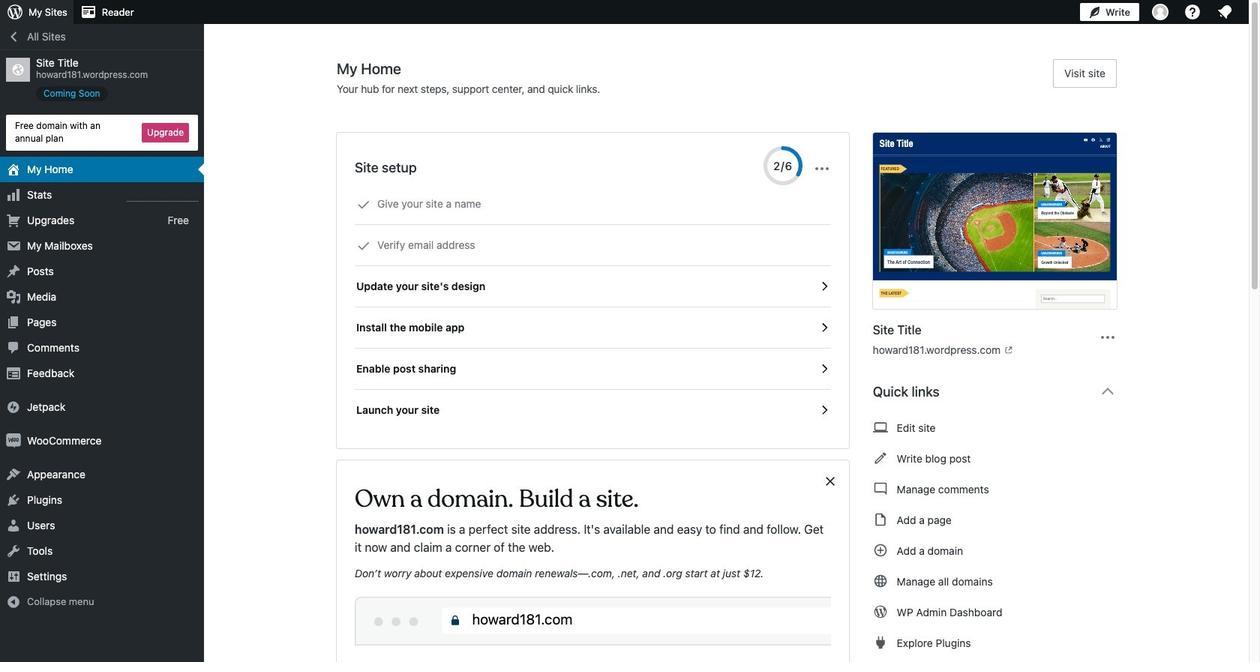 Task type: describe. For each thing, give the bounding box(es) containing it.
laptop image
[[873, 419, 888, 437]]

4 task enabled image from the top
[[818, 404, 831, 417]]

3 task enabled image from the top
[[818, 362, 831, 376]]

1 task enabled image from the top
[[818, 280, 831, 293]]

highest hourly views 0 image
[[127, 192, 198, 202]]

launchpad checklist element
[[355, 184, 831, 431]]

my profile image
[[1153, 4, 1169, 20]]

help image
[[1184, 3, 1202, 21]]

1 img image from the top
[[6, 400, 21, 415]]

manage your notifications image
[[1216, 3, 1234, 21]]

mode_comment image
[[873, 480, 888, 498]]



Task type: vqa. For each thing, say whether or not it's contained in the screenshot.
Search
no



Task type: locate. For each thing, give the bounding box(es) containing it.
img image
[[6, 400, 21, 415], [6, 433, 21, 448]]

dismiss domain name promotion image
[[824, 473, 837, 491]]

task complete image
[[357, 198, 371, 212]]

0 vertical spatial img image
[[6, 400, 21, 415]]

dismiss settings image
[[813, 160, 831, 178]]

2 task enabled image from the top
[[818, 321, 831, 335]]

progress bar
[[764, 146, 803, 185]]

main content
[[337, 59, 1129, 663]]

2 img image from the top
[[6, 433, 21, 448]]

task enabled image
[[818, 280, 831, 293], [818, 321, 831, 335], [818, 362, 831, 376], [818, 404, 831, 417]]

edit image
[[873, 450, 888, 468]]

more options for site site title image
[[1099, 328, 1117, 346]]

insert_drive_file image
[[873, 511, 888, 529]]

1 vertical spatial img image
[[6, 433, 21, 448]]



